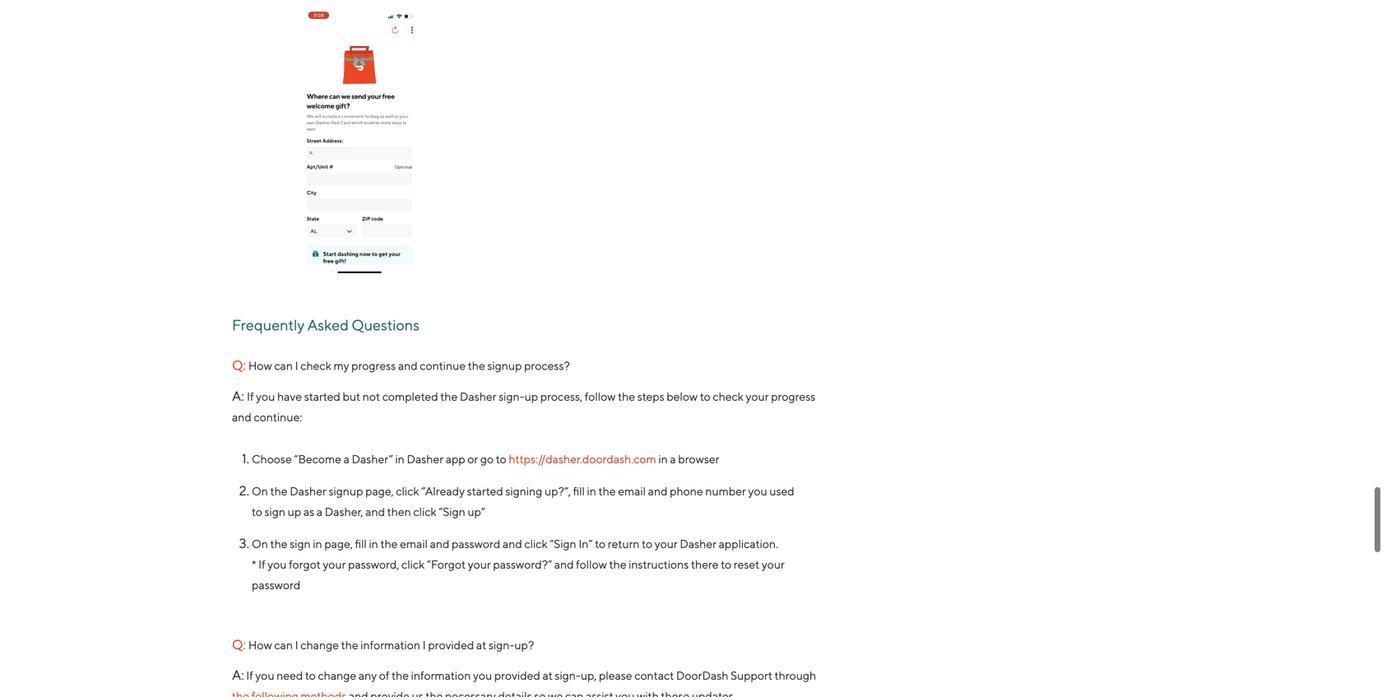 Task type: vqa. For each thing, say whether or not it's contained in the screenshot.
PAYMENT
no



Task type: describe. For each thing, give the bounding box(es) containing it.
how for q: how can i change the information i provided at sign-up?
[[248, 638, 272, 652]]

continue:
[[254, 410, 302, 424]]

through
[[775, 669, 817, 682]]

and up "forgot
[[430, 537, 450, 551]]

completed
[[382, 390, 438, 403]]

to left reset
[[721, 558, 732, 571]]

*
[[252, 558, 256, 571]]

password?"
[[493, 558, 552, 571]]

need
[[277, 669, 303, 682]]

frequently
[[232, 316, 305, 334]]

up,
[[581, 669, 597, 682]]

and right password?"
[[554, 558, 574, 571]]

any
[[359, 669, 377, 682]]

instructions
[[629, 558, 689, 571]]

dasher application.
[[680, 537, 779, 551]]

signup inside q: how can i check my progress and continue the signup process?
[[488, 359, 522, 372]]

progress inside q: how can i check my progress and continue the signup process?
[[352, 359, 396, 372]]

started inside if you have started but not completed the dasher sign-up process, follow the steps below to check your progress and continue:
[[304, 390, 341, 403]]

you inside the on the dasher signup page, click "already started signing up?", fill in the email and phone number you used to sign up as a dasher, and then click "sign up"
[[749, 484, 768, 498]]

the inside q: how can i check my progress and continue the signup process?
[[468, 359, 485, 372]]

sign- inside if you have started but not completed the dasher sign-up process, follow the steps below to check your progress and continue:
[[499, 390, 525, 403]]

doordash
[[676, 669, 729, 682]]

frequently asked questions
[[232, 316, 420, 334]]

i for q: how can i check my progress and continue the signup process?
[[295, 359, 298, 372]]

and left phone
[[648, 484, 668, 498]]

up"
[[468, 505, 486, 519]]

in inside the on the dasher signup page, click "already started signing up?", fill in the email and phone number you used to sign up as a dasher, and then click "sign up"
[[587, 484, 597, 498]]

q: how can i change the information i provided at sign-up?
[[232, 637, 534, 652]]

questions
[[352, 316, 420, 334]]

browser
[[678, 452, 720, 466]]

or
[[468, 452, 478, 466]]

click right then
[[414, 505, 437, 519]]

up?",
[[545, 484, 571, 498]]

asked
[[308, 316, 349, 334]]

dasher,
[[325, 505, 363, 519]]

"sign inside on the sign in page, fill in the email and password and click "sign in" to return to your dasher application. * if you forgot your password, click "forgot your password?" and follow the instructions there to reset your password
[[550, 537, 577, 551]]

choose "become a dasher" in dasher app or go to https://dasher.doordash.com in a browser
[[252, 452, 720, 466]]

sign- inside q: how can i change the information i provided at sign-up?
[[489, 638, 515, 652]]

can for q: how can i check my progress and continue the signup process?
[[274, 359, 293, 372]]

go
[[481, 452, 494, 466]]

follow inside on the sign in page, fill in the email and password and click "sign in" to return to your dasher application. * if you forgot your password, click "forgot your password?" and follow the instructions there to reset your password
[[576, 558, 607, 571]]

not
[[363, 390, 380, 403]]

please
[[599, 669, 633, 682]]

you inside if you have started but not completed the dasher sign-up process, follow the steps below to check your progress and continue:
[[256, 390, 275, 403]]

i for q: how can i change the information i provided at sign-up?
[[295, 638, 298, 652]]

on for on the sign in page, fill in the email and password and click "sign in" to return to your dasher application. * if you forgot your password, click "forgot your password?" and follow the instructions there to reset your password
[[252, 537, 268, 551]]

email inside the on the dasher signup page, click "already started signing up?", fill in the email and phone number you used to sign up as a dasher, and then click "sign up"
[[618, 484, 646, 498]]

there
[[691, 558, 719, 571]]

have
[[277, 390, 302, 403]]

on for on the dasher signup page, click "already started signing up?", fill in the email and phone number you used to sign up as a dasher, and then click "sign up"
[[252, 484, 268, 498]]

dasher inside the on the dasher signup page, click "already started signing up?", fill in the email and phone number you used to sign up as a dasher, and then click "sign up"
[[290, 484, 327, 498]]

at inside q: how can i change the information i provided at sign-up?
[[476, 638, 487, 652]]

a: if you need to change any of the information you provided at sign-up, please contact doordash support through
[[232, 667, 817, 683]]

a: for a:
[[232, 388, 244, 404]]

https://dasher.doordash.com
[[509, 452, 657, 466]]

to right go
[[496, 452, 507, 466]]

your up instructions
[[655, 537, 678, 551]]

to inside a: if you need to change any of the information you provided at sign-up, please contact doordash support through
[[305, 669, 316, 682]]

in right dasher"
[[395, 452, 405, 466]]

the inside a: if you need to change any of the information you provided at sign-up, please contact doordash support through
[[392, 669, 409, 682]]

page, for and
[[366, 484, 394, 498]]

fill inside the on the dasher signup page, click "already started signing up?", fill in the email and phone number you used to sign up as a dasher, and then click "sign up"
[[573, 484, 585, 498]]

continue
[[420, 359, 466, 372]]

1 horizontal spatial dasher
[[407, 452, 444, 466]]

you inside on the sign in page, fill in the email and password and click "sign in" to return to your dasher application. * if you forgot your password, click "forgot your password?" and follow the instructions there to reset your password
[[268, 558, 287, 571]]

forgot
[[289, 558, 321, 571]]

number
[[706, 484, 746, 498]]

support
[[731, 669, 773, 682]]

change inside q: how can i change the information i provided at sign-up?
[[301, 638, 339, 652]]

dasher inside if you have started but not completed the dasher sign-up process, follow the steps below to check your progress and continue:
[[460, 390, 497, 403]]

started inside the on the dasher signup page, click "already started signing up?", fill in the email and phone number you used to sign up as a dasher, and then click "sign up"
[[467, 484, 503, 498]]



Task type: locate. For each thing, give the bounding box(es) containing it.
0 horizontal spatial up
[[288, 505, 301, 519]]

0 vertical spatial started
[[304, 390, 341, 403]]

1 vertical spatial can
[[274, 638, 293, 652]]

in"
[[579, 537, 593, 551]]

can
[[274, 359, 293, 372], [274, 638, 293, 652]]

on down choose at bottom
[[252, 484, 268, 498]]

https://dasher.doordash.com link
[[509, 452, 657, 466]]

can up need
[[274, 638, 293, 652]]

fill
[[573, 484, 585, 498], [355, 537, 367, 551]]

0 horizontal spatial provided
[[428, 638, 474, 652]]

1 vertical spatial up
[[288, 505, 301, 519]]

up left process,
[[525, 390, 538, 403]]

app
[[446, 452, 466, 466]]

provided
[[428, 638, 474, 652], [495, 669, 541, 682]]

1 vertical spatial at
[[543, 669, 553, 682]]

1 vertical spatial progress
[[771, 390, 816, 403]]

a
[[344, 452, 350, 466], [670, 452, 676, 466], [317, 505, 323, 519]]

page, down 'dasher,'
[[325, 537, 353, 551]]

below
[[667, 390, 698, 403]]

0 vertical spatial how
[[248, 359, 272, 372]]

page, inside the on the dasher signup page, click "already started signing up?", fill in the email and phone number you used to sign up as a dasher, and then click "sign up"
[[366, 484, 394, 498]]

q: for q: how can i check my progress and continue the signup process?
[[232, 357, 246, 373]]

then
[[387, 505, 411, 519]]

1 horizontal spatial progress
[[771, 390, 816, 403]]

your right forgot
[[323, 558, 346, 571]]

on the sign in page, fill in the email and password and click "sign in" to return to your dasher application. * if you forgot your password, click "forgot your password?" and follow the instructions there to reset your password
[[252, 537, 785, 592]]

"sign
[[439, 505, 466, 519], [550, 537, 577, 551]]

0 vertical spatial password
[[452, 537, 501, 551]]

dasher down continue
[[460, 390, 497, 403]]

1 horizontal spatial fill
[[573, 484, 585, 498]]

1 vertical spatial provided
[[495, 669, 541, 682]]

1 vertical spatial follow
[[576, 558, 607, 571]]

1 horizontal spatial check
[[713, 390, 744, 403]]

1 vertical spatial if
[[259, 558, 266, 571]]

reset
[[734, 558, 760, 571]]

sign inside on the sign in page, fill in the email and password and click "sign in" to return to your dasher application. * if you forgot your password, click "forgot your password?" and follow the instructions there to reset your password
[[290, 537, 311, 551]]

information inside q: how can i change the information i provided at sign-up?
[[361, 638, 421, 652]]

at
[[476, 638, 487, 652], [543, 669, 553, 682]]

but
[[343, 390, 361, 403]]

to right return
[[642, 537, 653, 551]]

2 on from the top
[[252, 537, 268, 551]]

1 horizontal spatial at
[[543, 669, 553, 682]]

a right 'as'
[[317, 505, 323, 519]]

process?
[[524, 359, 570, 372]]

check inside q: how can i check my progress and continue the signup process?
[[301, 359, 332, 372]]

check left my in the left of the page
[[301, 359, 332, 372]]

your inside if you have started but not completed the dasher sign-up process, follow the steps below to check your progress and continue:
[[746, 390, 769, 403]]

0 vertical spatial information
[[361, 638, 421, 652]]

0 vertical spatial follow
[[585, 390, 616, 403]]

if
[[247, 390, 254, 403], [259, 558, 266, 571], [246, 669, 253, 682]]

1 horizontal spatial password
[[452, 537, 501, 551]]

process,
[[541, 390, 583, 403]]

0 vertical spatial at
[[476, 638, 487, 652]]

of
[[379, 669, 390, 682]]

sign left 'as'
[[265, 505, 286, 519]]

if you have started but not completed the dasher sign-up process, follow the steps below to check your progress and continue:
[[232, 390, 816, 424]]

a:
[[232, 388, 244, 404], [232, 667, 244, 683]]

information
[[361, 638, 421, 652], [411, 669, 471, 682]]

1 a: from the top
[[232, 388, 244, 404]]

"forgot
[[427, 558, 466, 571]]

0 horizontal spatial check
[[301, 359, 332, 372]]

0 horizontal spatial fill
[[355, 537, 367, 551]]

up inside the on the dasher signup page, click "already started signing up?", fill in the email and phone number you used to sign up as a dasher, and then click "sign up"
[[288, 505, 301, 519]]

sign- up a: if you need to change any of the information you provided at sign-up, please contact doordash support through
[[489, 638, 515, 652]]

0 horizontal spatial at
[[476, 638, 487, 652]]

0 vertical spatial dasher
[[460, 390, 497, 403]]

your right reset
[[762, 558, 785, 571]]

0 vertical spatial sign
[[265, 505, 286, 519]]

at left up?
[[476, 638, 487, 652]]

can up have
[[274, 359, 293, 372]]

0 vertical spatial up
[[525, 390, 538, 403]]

1 horizontal spatial page,
[[366, 484, 394, 498]]

2 vertical spatial dasher
[[290, 484, 327, 498]]

2 can from the top
[[274, 638, 293, 652]]

return
[[608, 537, 640, 551]]

0 vertical spatial email
[[618, 484, 646, 498]]

1 horizontal spatial up
[[525, 390, 538, 403]]

how inside q: how can i check my progress and continue the signup process?
[[248, 359, 272, 372]]

1 horizontal spatial provided
[[495, 669, 541, 682]]

1 vertical spatial sign-
[[489, 638, 515, 652]]

q:
[[232, 357, 246, 373], [232, 637, 246, 652]]

sign- inside a: if you need to change any of the information you provided at sign-up, please contact doordash support through
[[555, 669, 581, 682]]

if inside a: if you need to change any of the information you provided at sign-up, please contact doordash support through
[[246, 669, 253, 682]]

fill up password,
[[355, 537, 367, 551]]

how down "*"
[[248, 638, 272, 652]]

started
[[304, 390, 341, 403], [467, 484, 503, 498]]

can for q: how can i change the information i provided at sign-up?
[[274, 638, 293, 652]]

a: left need
[[232, 667, 244, 683]]

password down up"
[[452, 537, 501, 551]]

and up the completed
[[398, 359, 418, 372]]

a left dasher"
[[344, 452, 350, 466]]

signup left process?
[[488, 359, 522, 372]]

my
[[334, 359, 349, 372]]

at left up,
[[543, 669, 553, 682]]

"sign down "already
[[439, 505, 466, 519]]

to left 'as'
[[252, 505, 262, 519]]

change
[[301, 638, 339, 652], [318, 669, 356, 682]]

provided left up?
[[428, 638, 474, 652]]

to right need
[[305, 669, 316, 682]]

up?
[[515, 638, 534, 652]]

1 vertical spatial page,
[[325, 537, 353, 551]]

contact
[[635, 669, 674, 682]]

on up "*"
[[252, 537, 268, 551]]

1 vertical spatial email
[[400, 537, 428, 551]]

up
[[525, 390, 538, 403], [288, 505, 301, 519]]

can inside q: how can i check my progress and continue the signup process?
[[274, 359, 293, 372]]

email up return
[[618, 484, 646, 498]]

check inside if you have started but not completed the dasher sign-up process, follow the steps below to check your progress and continue:
[[713, 390, 744, 403]]

how
[[248, 359, 272, 372], [248, 638, 272, 652]]

check right below
[[713, 390, 744, 403]]

follow inside if you have started but not completed the dasher sign-up process, follow the steps below to check your progress and continue:
[[585, 390, 616, 403]]

in left browser
[[659, 452, 668, 466]]

1 vertical spatial q:
[[232, 637, 246, 652]]

fill inside on the sign in page, fill in the email and password and click "sign in" to return to your dasher application. * if you forgot your password, click "forgot your password?" and follow the instructions there to reset your password
[[355, 537, 367, 551]]

1 vertical spatial started
[[467, 484, 503, 498]]

1 vertical spatial information
[[411, 669, 471, 682]]

in
[[395, 452, 405, 466], [659, 452, 668, 466], [587, 484, 597, 498], [313, 537, 322, 551], [369, 537, 378, 551]]

1 horizontal spatial a
[[344, 452, 350, 466]]

page, for password,
[[325, 537, 353, 551]]

sign- down process?
[[499, 390, 525, 403]]

password
[[452, 537, 501, 551], [252, 578, 301, 592]]

0 horizontal spatial progress
[[352, 359, 396, 372]]

dasher"
[[352, 452, 393, 466]]

page, inside on the sign in page, fill in the email and password and click "sign in" to return to your dasher application. * if you forgot your password, click "forgot your password?" and follow the instructions there to reset your password
[[325, 537, 353, 551]]

click up password?"
[[525, 537, 548, 551]]

to right the in"
[[595, 537, 606, 551]]

1 vertical spatial sign
[[290, 537, 311, 551]]

signup
[[488, 359, 522, 372], [329, 484, 363, 498]]

if inside on the sign in page, fill in the email and password and click "sign in" to return to your dasher application. * if you forgot your password, click "forgot your password?" and follow the instructions there to reset your password
[[259, 558, 266, 571]]

on inside on the sign in page, fill in the email and password and click "sign in" to return to your dasher application. * if you forgot your password, click "forgot your password?" and follow the instructions there to reset your password
[[252, 537, 268, 551]]

"become
[[294, 452, 341, 466]]

0 vertical spatial "sign
[[439, 505, 466, 519]]

"already
[[421, 484, 465, 498]]

a left browser
[[670, 452, 676, 466]]

0 vertical spatial change
[[301, 638, 339, 652]]

1 horizontal spatial email
[[618, 484, 646, 498]]

provided inside a: if you need to change any of the information you provided at sign-up, please contact doordash support through
[[495, 669, 541, 682]]

how for q: how can i check my progress and continue the signup process?
[[248, 359, 272, 372]]

change up need
[[301, 638, 339, 652]]

as
[[304, 505, 315, 519]]

1 vertical spatial how
[[248, 638, 272, 652]]

1 how from the top
[[248, 359, 272, 372]]

0 vertical spatial check
[[301, 359, 332, 372]]

sign- left please
[[555, 669, 581, 682]]

to inside if you have started but not completed the dasher sign-up process, follow the steps below to check your progress and continue:
[[700, 390, 711, 403]]

page, up then
[[366, 484, 394, 498]]

1 on from the top
[[252, 484, 268, 498]]

1 vertical spatial dasher
[[407, 452, 444, 466]]

0 horizontal spatial dasher
[[290, 484, 327, 498]]

in up forgot
[[313, 537, 322, 551]]

if up continue:
[[247, 390, 254, 403]]

2 how from the top
[[248, 638, 272, 652]]

your
[[746, 390, 769, 403], [655, 537, 678, 551], [323, 558, 346, 571], [468, 558, 491, 571], [762, 558, 785, 571]]

progress
[[352, 359, 396, 372], [771, 390, 816, 403]]

1 vertical spatial password
[[252, 578, 301, 592]]

0 vertical spatial if
[[247, 390, 254, 403]]

page,
[[366, 484, 394, 498], [325, 537, 353, 551]]

on inside the on the dasher signup page, click "already started signing up?", fill in the email and phone number you used to sign up as a dasher, and then click "sign up"
[[252, 484, 268, 498]]

0 vertical spatial fill
[[573, 484, 585, 498]]

follow
[[585, 390, 616, 403], [576, 558, 607, 571]]

provided down up?
[[495, 669, 541, 682]]

how down 'frequently' on the top left of the page
[[248, 359, 272, 372]]

click
[[396, 484, 419, 498], [414, 505, 437, 519], [525, 537, 548, 551], [402, 558, 425, 571]]

your right below
[[746, 390, 769, 403]]

and inside q: how can i check my progress and continue the signup process?
[[398, 359, 418, 372]]

used
[[770, 484, 795, 498]]

1 horizontal spatial started
[[467, 484, 503, 498]]

2 vertical spatial if
[[246, 669, 253, 682]]

up inside if you have started but not completed the dasher sign-up process, follow the steps below to check your progress and continue:
[[525, 390, 538, 403]]

1 vertical spatial fill
[[355, 537, 367, 551]]

i inside q: how can i check my progress and continue the signup process?
[[295, 359, 298, 372]]

on
[[252, 484, 268, 498], [252, 537, 268, 551]]

email
[[618, 484, 646, 498], [400, 537, 428, 551]]

at inside a: if you need to change any of the information you provided at sign-up, please contact doordash support through
[[543, 669, 553, 682]]

fill right up?",
[[573, 484, 585, 498]]

1 can from the top
[[274, 359, 293, 372]]

phone
[[670, 484, 703, 498]]

0 vertical spatial on
[[252, 484, 268, 498]]

password,
[[348, 558, 399, 571]]

email down then
[[400, 537, 428, 551]]

sign
[[265, 505, 286, 519], [290, 537, 311, 551]]

signup inside the on the dasher signup page, click "already started signing up?", fill in the email and phone number you used to sign up as a dasher, and then click "sign up"
[[329, 484, 363, 498]]

how inside q: how can i change the information i provided at sign-up?
[[248, 638, 272, 652]]

to inside the on the dasher signup page, click "already started signing up?", fill in the email and phone number you used to sign up as a dasher, and then click "sign up"
[[252, 505, 262, 519]]

1 vertical spatial "sign
[[550, 537, 577, 551]]

1 vertical spatial check
[[713, 390, 744, 403]]

0 vertical spatial q:
[[232, 357, 246, 373]]

0 horizontal spatial signup
[[329, 484, 363, 498]]

0 horizontal spatial started
[[304, 390, 341, 403]]

information right of
[[411, 669, 471, 682]]

up left 'as'
[[288, 505, 301, 519]]

1 vertical spatial change
[[318, 669, 356, 682]]

0 vertical spatial signup
[[488, 359, 522, 372]]

i
[[295, 359, 298, 372], [295, 638, 298, 652], [423, 638, 426, 652]]

progress inside if you have started but not completed the dasher sign-up process, follow the steps below to check your progress and continue:
[[771, 390, 816, 403]]

if right "*"
[[259, 558, 266, 571]]

"sign left the in"
[[550, 537, 577, 551]]

information inside a: if you need to change any of the information you provided at sign-up, please contact doordash support through
[[411, 669, 471, 682]]

sign inside the on the dasher signup page, click "already started signing up?", fill in the email and phone number you used to sign up as a dasher, and then click "sign up"
[[265, 505, 286, 519]]

0 horizontal spatial email
[[400, 537, 428, 551]]

dasher left app
[[407, 452, 444, 466]]

0 horizontal spatial page,
[[325, 537, 353, 551]]

follow down the in"
[[576, 558, 607, 571]]

signing
[[506, 484, 543, 498]]

steps
[[638, 390, 665, 403]]

to
[[700, 390, 711, 403], [496, 452, 507, 466], [252, 505, 262, 519], [595, 537, 606, 551], [642, 537, 653, 551], [721, 558, 732, 571], [305, 669, 316, 682]]

0 vertical spatial page,
[[366, 484, 394, 498]]

signup up 'dasher,'
[[329, 484, 363, 498]]

check
[[301, 359, 332, 372], [713, 390, 744, 403]]

a: left have
[[232, 388, 244, 404]]

2 a: from the top
[[232, 667, 244, 683]]

0 horizontal spatial "sign
[[439, 505, 466, 519]]

0 vertical spatial progress
[[352, 359, 396, 372]]

to right below
[[700, 390, 711, 403]]

in down https://dasher.doordash.com link
[[587, 484, 597, 498]]

click up then
[[396, 484, 419, 498]]

your right "forgot
[[468, 558, 491, 571]]

1 horizontal spatial signup
[[488, 359, 522, 372]]

0 horizontal spatial sign
[[265, 505, 286, 519]]

0 horizontal spatial a
[[317, 505, 323, 519]]

and left continue:
[[232, 410, 252, 424]]

0 vertical spatial sign-
[[499, 390, 525, 403]]

provided inside q: how can i change the information i provided at sign-up?
[[428, 638, 474, 652]]

follow right process,
[[585, 390, 616, 403]]

sign-
[[499, 390, 525, 403], [489, 638, 515, 652], [555, 669, 581, 682]]

1 q: from the top
[[232, 357, 246, 373]]

if inside if you have started but not completed the dasher sign-up process, follow the steps below to check your progress and continue:
[[247, 390, 254, 403]]

sign up forgot
[[290, 537, 311, 551]]

0 vertical spatial can
[[274, 359, 293, 372]]

a inside the on the dasher signup page, click "already started signing up?", fill in the email and phone number you used to sign up as a dasher, and then click "sign up"
[[317, 505, 323, 519]]

1 horizontal spatial "sign
[[550, 537, 577, 551]]

1 horizontal spatial sign
[[290, 537, 311, 551]]

0 vertical spatial a:
[[232, 388, 244, 404]]

1 vertical spatial on
[[252, 537, 268, 551]]

2 vertical spatial sign-
[[555, 669, 581, 682]]

started up up"
[[467, 484, 503, 498]]

"sign inside the on the dasher signup page, click "already started signing up?", fill in the email and phone number you used to sign up as a dasher, and then click "sign up"
[[439, 505, 466, 519]]

1 vertical spatial signup
[[329, 484, 363, 498]]

change left any
[[318, 669, 356, 682]]

and inside if you have started but not completed the dasher sign-up process, follow the steps below to check your progress and continue:
[[232, 410, 252, 424]]

password down "*"
[[252, 578, 301, 592]]

you
[[256, 390, 275, 403], [749, 484, 768, 498], [268, 558, 287, 571], [255, 669, 275, 682], [473, 669, 492, 682]]

change inside a: if you need to change any of the information you provided at sign-up, please contact doordash support through
[[318, 669, 356, 682]]

dasher up 'as'
[[290, 484, 327, 498]]

0 vertical spatial provided
[[428, 638, 474, 652]]

q: how can i check my progress and continue the signup process?
[[232, 357, 570, 373]]

in up password,
[[369, 537, 378, 551]]

and
[[398, 359, 418, 372], [232, 410, 252, 424], [648, 484, 668, 498], [366, 505, 385, 519], [430, 537, 450, 551], [503, 537, 522, 551], [554, 558, 574, 571]]

dasher
[[460, 390, 497, 403], [407, 452, 444, 466], [290, 484, 327, 498]]

can inside q: how can i change the information i provided at sign-up?
[[274, 638, 293, 652]]

started left but on the left
[[304, 390, 341, 403]]

and up password?"
[[503, 537, 522, 551]]

2 horizontal spatial dasher
[[460, 390, 497, 403]]

2 horizontal spatial a
[[670, 452, 676, 466]]

email inside on the sign in page, fill in the email and password and click "sign in" to return to your dasher application. * if you forgot your password, click "forgot your password?" and follow the instructions there to reset your password
[[400, 537, 428, 551]]

q: for q: how can i change the information i provided at sign-up?
[[232, 637, 246, 652]]

click left "forgot
[[402, 558, 425, 571]]

the
[[468, 359, 485, 372], [441, 390, 458, 403], [618, 390, 635, 403], [270, 484, 288, 498], [599, 484, 616, 498], [270, 537, 288, 551], [381, 537, 398, 551], [609, 558, 627, 571], [341, 638, 359, 652], [392, 669, 409, 682]]

on the dasher signup page, click "already started signing up?", fill in the email and phone number you used to sign up as a dasher, and then click "sign up"
[[252, 484, 795, 519]]

1 vertical spatial a:
[[232, 667, 244, 683]]

if left need
[[246, 669, 253, 682]]

information up of
[[361, 638, 421, 652]]

the inside q: how can i change the information i provided at sign-up?
[[341, 638, 359, 652]]

0 horizontal spatial password
[[252, 578, 301, 592]]

and left then
[[366, 505, 385, 519]]

a: for a: if you need to change any of the information you provided at sign-up, please contact doordash support through
[[232, 667, 244, 683]]

choose
[[252, 452, 292, 466]]

2 q: from the top
[[232, 637, 246, 652]]



